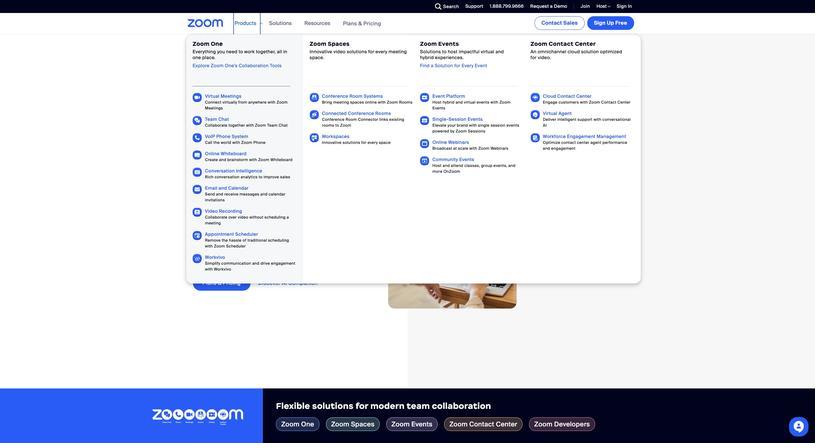 Task type: vqa. For each thing, say whether or not it's contained in the screenshot.


Task type: locate. For each thing, give the bounding box(es) containing it.
at left no
[[271, 245, 277, 254]]

collaborate
[[205, 123, 227, 128], [205, 215, 227, 220]]

and left calendar at the top of the page
[[260, 192, 268, 197]]

voip phone system image
[[193, 133, 202, 143]]

1 vertical spatial virtual
[[543, 111, 557, 116]]

1 horizontal spatial the
[[222, 238, 228, 243]]

0 vertical spatial that
[[221, 146, 271, 174]]

conference down connected
[[322, 117, 345, 122]]

1 horizontal spatial companion
[[288, 280, 318, 287]]

demo
[[554, 3, 567, 9]]

and right impactful
[[496, 49, 504, 55]]

with inside appointment scheduler remove the hassle of traditional scheduling with zoom scheduler
[[205, 244, 213, 249]]

with up sessions
[[469, 123, 477, 128]]

center inside zoom contact center tab
[[496, 421, 517, 429]]

1 horizontal spatial &
[[255, 42, 258, 48]]

more
[[328, 42, 340, 48], [433, 169, 442, 174], [242, 171, 302, 199]]

online webinars image
[[420, 139, 429, 148]]

with down assistant
[[338, 245, 351, 254]]

one up everything
[[211, 40, 223, 48]]

center inside zoom contact center an omnichannel cloud solution optimized for video.
[[575, 40, 596, 48]]

video
[[333, 49, 346, 55], [238, 215, 248, 220]]

2 vertical spatial meeting
[[205, 221, 221, 226]]

your down assistant
[[353, 245, 367, 254]]

contact inside zoom contact center an omnichannel cloud solution optimized for video.
[[549, 40, 574, 48]]

events right session
[[507, 123, 519, 128]]

zoom one
[[281, 421, 314, 429]]

with down remove
[[205, 244, 213, 249]]

all
[[277, 49, 282, 55]]

0 horizontal spatial virtual
[[205, 93, 219, 99]]

your for elevate
[[448, 123, 456, 128]]

and inside workforce engagement management optimize contact center agent performance and engagement
[[543, 146, 550, 151]]

0 vertical spatial plans
[[343, 20, 357, 27]]

1 vertical spatial conference
[[348, 111, 374, 116]]

virtual meetings connect virtually from anywhere with zoom meetings
[[205, 93, 288, 111]]

companion inside zoom ai companion is your trusted digital assistant that empowers you.
[[221, 236, 257, 245]]

together,
[[256, 49, 276, 55]]

you for that
[[193, 171, 237, 199]]

0 vertical spatial rooms
[[399, 100, 413, 105]]

phone up world
[[216, 134, 231, 140]]

events for zoom events
[[411, 421, 433, 429]]

host for community events
[[433, 163, 442, 169]]

a up trusted
[[287, 215, 289, 220]]

zoom one everything you need to work together, all in one place. explore zoom one's collaboration tools
[[193, 40, 287, 69]]

and left drive
[[252, 261, 259, 267]]

and down optimize
[[543, 146, 550, 151]]

1 vertical spatial video
[[238, 215, 248, 220]]

products button
[[235, 13, 263, 34]]

meeting inside video recording collaborate over video without scheduling a meeting
[[205, 221, 221, 226]]

host right the join
[[597, 3, 608, 9]]

1 vertical spatial events
[[507, 123, 519, 128]]

online inside online webinars broadcast at scale with zoom webinars
[[433, 140, 447, 145]]

0 vertical spatial virtual
[[481, 49, 494, 55]]

event right the event platform icon
[[433, 93, 445, 99]]

contact
[[541, 20, 562, 26], [549, 40, 574, 48], [557, 93, 575, 99], [601, 100, 617, 105], [469, 421, 494, 429]]

1 vertical spatial phone
[[253, 140, 266, 145]]

0 vertical spatial team
[[205, 116, 217, 122]]

single-session events image
[[420, 116, 429, 125]]

innovative down learn
[[310, 49, 332, 55]]

meeting inside zoom spaces innovative video solutions for every meeting space.
[[389, 49, 407, 55]]

customers
[[559, 100, 579, 105]]

a inside the zoom events solutions to host impactful virtual and hybrid experiences. find a solution for every event
[[431, 63, 434, 69]]

phone up online whiteboard create and brainstorm with zoom whiteboard
[[253, 140, 266, 145]]

0 vertical spatial collaborate
[[205, 123, 227, 128]]

0 horizontal spatial a
[[287, 215, 289, 220]]

impactful
[[459, 49, 480, 55]]

sign left in
[[617, 3, 627, 9]]

events inside the zoom events solutions to host impactful virtual and hybrid experiences. find a solution for every event
[[438, 40, 459, 48]]

events inside single-session events elevate your brand with single session events powered by zoom sessions
[[468, 116, 483, 122]]

with inside the voip phone system call the world with zoom phone
[[232, 140, 240, 145]]

solutions up whitepaper
[[269, 20, 292, 27]]

solution
[[435, 63, 453, 69]]

0 horizontal spatial one
[[211, 40, 223, 48]]

with right anywhere
[[268, 100, 276, 105]]

the right call
[[214, 140, 220, 145]]

0 horizontal spatial solutions
[[269, 20, 292, 27]]

every
[[462, 63, 474, 69]]

ai
[[230, 42, 234, 48], [543, 123, 547, 128], [193, 146, 216, 174], [213, 236, 219, 245], [282, 280, 287, 287]]

video inside zoom spaces innovative video solutions for every meeting space.
[[333, 49, 346, 55]]

online
[[365, 100, 377, 105]]

hybrid inside the zoom events solutions to host impactful virtual and hybrid experiences. find a solution for every event
[[420, 55, 434, 61]]

a right find
[[431, 63, 434, 69]]

1 vertical spatial collaborate
[[205, 215, 227, 220]]

2 collaborate from the top
[[205, 215, 227, 220]]

conversation intelligence image
[[193, 168, 202, 177]]

host down community at top right
[[433, 163, 442, 169]]

video recording image
[[193, 208, 202, 217]]

1 horizontal spatial phone
[[253, 140, 266, 145]]

companion for zoom
[[221, 236, 257, 245]]

online inside online whiteboard create and brainstorm with zoom whiteboard
[[205, 151, 220, 157]]

a left demo
[[550, 3, 553, 9]]

1 horizontal spatial whiteboard
[[270, 157, 293, 163]]

& up zoom spaces innovative video solutions for every meeting space.
[[358, 20, 362, 27]]

to right rooms
[[335, 123, 339, 128]]

hybrid down event platform link
[[443, 100, 455, 105]]

virtual agent deliver intelligent support with conversational ai
[[543, 111, 631, 128]]

rooms up links
[[375, 111, 391, 116]]

webinars up events,
[[491, 146, 509, 151]]

one down flexible
[[301, 421, 314, 429]]

collaborate for video
[[205, 215, 227, 220]]

online up broadcast
[[433, 140, 447, 145]]

1 vertical spatial the
[[222, 238, 228, 243]]

0 horizontal spatial webinars
[[448, 140, 469, 145]]

you inside zoom one everything you need to work together, all in one place. explore zoom one's collaboration tools
[[217, 49, 225, 55]]

at down online webinars link
[[453, 146, 457, 151]]

solutions button
[[269, 13, 295, 34]]

conversation intelligence rich conversation analytics to improve sales
[[205, 168, 290, 180]]

with up intelligence
[[249, 157, 257, 163]]

conference up bring
[[322, 93, 348, 99]]

sign up free
[[594, 20, 627, 26]]

room inside conference room systems bring meeting spaces online with zoom rooms
[[349, 93, 363, 99]]

appointment scheduler remove the hassle of traditional scheduling with zoom scheduler
[[205, 232, 289, 249]]

a inside video recording collaborate over video without scheduling a meeting
[[287, 215, 289, 220]]

collaborate for team
[[205, 123, 227, 128]]

1.888.799.9666
[[490, 3, 524, 9]]

1 vertical spatial webinars
[[491, 146, 509, 151]]

0 vertical spatial conference
[[322, 93, 348, 99]]

hybrid inside event platform host hybrid and virtual events with zoom events
[[443, 100, 455, 105]]

video recording collaborate over video without scheduling a meeting
[[205, 209, 289, 226]]

that
[[221, 146, 271, 174], [355, 236, 368, 245]]

webinars up scale
[[448, 140, 469, 145]]

1 vertical spatial scheduling
[[268, 238, 289, 243]]

and down online whiteboard link
[[219, 157, 226, 163]]

virtual inside the zoom events solutions to host impactful virtual and hybrid experiences. find a solution for every event
[[481, 49, 494, 55]]

engagement down no
[[271, 261, 295, 267]]

join link up meetings navigation
[[581, 3, 590, 9]]

zoom events tab
[[386, 418, 438, 432]]

events for zoom events solutions to host impactful virtual and hybrid experiences. find a solution for every event
[[438, 40, 459, 48]]

appointment scheduler image
[[193, 231, 202, 240]]

engagement
[[551, 146, 576, 151], [271, 261, 295, 267]]

events inside single-session events elevate your brand with single session events powered by zoom sessions
[[507, 123, 519, 128]]

zoom inside zoom contact center an omnichannel cloud solution optimized for video.
[[531, 40, 547, 48]]

and inside online whiteboard create and brainstorm with zoom whiteboard
[[219, 157, 226, 163]]

0 horizontal spatial plans
[[203, 280, 217, 287]]

workvivo up simplify
[[205, 255, 225, 261]]

0 vertical spatial video
[[333, 49, 346, 55]]

no
[[279, 245, 287, 254]]

workspaces innovative solutions for every space
[[322, 134, 391, 145]]

ai inside ai that makes you more
[[193, 146, 216, 174]]

with inside online webinars broadcast at scale with zoom webinars
[[469, 146, 477, 151]]

room down connected conference rooms link
[[346, 117, 357, 122]]

online webinars broadcast at scale with zoom webinars
[[433, 140, 509, 151]]

sign inside button
[[594, 20, 606, 26]]

meetings navigation
[[533, 13, 635, 31]]

1 vertical spatial engagement
[[271, 261, 295, 267]]

online for online whiteboard
[[205, 151, 220, 157]]

scheduler up of
[[235, 232, 258, 238]]

contact up customers
[[557, 93, 575, 99]]

0 vertical spatial pricing
[[363, 20, 381, 27]]

1 vertical spatial room
[[346, 117, 357, 122]]

rich
[[205, 175, 214, 180]]

2 horizontal spatial more
[[433, 169, 442, 174]]

2 vertical spatial host
[[433, 163, 442, 169]]

online whiteboard image
[[193, 151, 202, 160]]

0 horizontal spatial rooms
[[375, 111, 391, 116]]

events up host
[[438, 40, 459, 48]]

for inside zoom contact center an omnichannel cloud solution optimized for video.
[[531, 55, 537, 61]]

1 vertical spatial your
[[265, 236, 279, 245]]

to
[[239, 49, 243, 55], [442, 49, 447, 55], [335, 123, 339, 128], [259, 175, 263, 180]]

connected conference rooms image
[[310, 110, 319, 119]]

0 horizontal spatial whiteboard
[[221, 151, 247, 157]]

virtual inside virtual meetings connect virtually from anywhere with zoom meetings
[[205, 93, 219, 99]]

collaborate down team chat link
[[205, 123, 227, 128]]

hybrid
[[420, 55, 434, 61], [443, 100, 455, 105]]

event platform host hybrid and virtual events with zoom events
[[433, 93, 511, 111]]

events inside community events host and attend classes, group events, and more onzoom
[[459, 157, 474, 163]]

whiteboard
[[221, 151, 247, 157], [270, 157, 293, 163]]

virtual agent image
[[531, 110, 540, 119]]

spaces inside "tab"
[[351, 421, 375, 429]]

one inside "tab"
[[301, 421, 314, 429]]

spaces
[[328, 40, 350, 48], [351, 421, 375, 429]]

traditional
[[248, 238, 267, 243]]

1 vertical spatial spaces
[[351, 421, 375, 429]]

main content containing ai that makes you more
[[0, 13, 815, 444]]

0 horizontal spatial your
[[265, 236, 279, 245]]

workvivo down simplify
[[214, 267, 231, 272]]

1 horizontal spatial virtual
[[481, 49, 494, 55]]

1 vertical spatial &
[[255, 42, 258, 48]]

zoom inside the connected conference rooms conference room connector links existing rooms to zoom
[[340, 123, 351, 128]]

together
[[228, 123, 245, 128]]

banner
[[180, 13, 641, 284]]

pricing
[[363, 20, 381, 27], [223, 280, 241, 287]]

engagement down contact
[[551, 146, 576, 151]]

host button
[[597, 3, 610, 9]]

zoom spaces innovative video solutions for every meeting space.
[[310, 40, 407, 61]]

zoom events
[[391, 421, 433, 429]]

voip
[[205, 134, 215, 140]]

up
[[607, 20, 614, 26]]

1 horizontal spatial meeting
[[333, 100, 349, 105]]

0 vertical spatial solutions
[[269, 20, 292, 27]]

1 horizontal spatial more
[[328, 42, 340, 48]]

analytics
[[241, 175, 258, 180]]

pricing up zoom spaces innovative video solutions for every meeting space.
[[363, 20, 381, 27]]

contact up "omnichannel"
[[549, 40, 574, 48]]

conference room systems image
[[310, 93, 319, 102]]

with inside virtual agent deliver intelligent support with conversational ai
[[594, 117, 601, 122]]

support
[[465, 3, 483, 9]]

contact down request a demo
[[541, 20, 562, 26]]

banner containing zoom one
[[180, 13, 641, 284]]

1 collaborate from the top
[[205, 123, 227, 128]]

with down systems
[[378, 100, 386, 105]]

included at no additional cost with your paid zoom user account.
[[193, 245, 367, 263]]

0 vertical spatial scheduling
[[265, 215, 286, 220]]

video right over
[[238, 215, 248, 220]]

0 vertical spatial your
[[448, 123, 456, 128]]

space.
[[310, 55, 324, 61]]

messages
[[240, 192, 259, 197]]

1 vertical spatial a
[[431, 63, 434, 69]]

0 vertical spatial every
[[376, 49, 387, 55]]

elevate
[[433, 123, 447, 128]]

0 horizontal spatial more
[[242, 171, 302, 199]]

to up 'experiences.' on the right top of the page
[[442, 49, 447, 55]]

1 horizontal spatial virtual
[[543, 111, 557, 116]]

learn more
[[315, 42, 340, 48]]

to inside conversation intelligence rich conversation analytics to improve sales
[[259, 175, 263, 180]]

0 horizontal spatial spaces
[[328, 40, 350, 48]]

you for one
[[217, 49, 225, 55]]

1 vertical spatial innovative
[[322, 140, 342, 145]]

0 horizontal spatial event
[[433, 93, 445, 99]]

0 vertical spatial phone
[[216, 134, 231, 140]]

email
[[205, 185, 217, 191]]

ai up empowers
[[213, 236, 219, 245]]

join
[[581, 3, 590, 9]]

sign left up
[[594, 20, 606, 26]]

1 vertical spatial team
[[267, 123, 278, 128]]

drive
[[261, 261, 270, 267]]

2 vertical spatial a
[[287, 215, 289, 220]]

room up spaces at the top left
[[349, 93, 363, 99]]

modern
[[370, 402, 405, 412]]

host
[[448, 49, 458, 55]]

to down "security"
[[239, 49, 243, 55]]

center for zoom contact center an omnichannel cloud solution optimized for video.
[[575, 40, 596, 48]]

plans & pricing down simplify
[[203, 280, 241, 287]]

plans & pricing
[[343, 20, 381, 27], [203, 280, 241, 287]]

scheduler down hassle
[[226, 244, 246, 249]]

and down community at top right
[[443, 163, 450, 169]]

email calendar image
[[193, 185, 202, 194]]

virtual meetings image
[[193, 93, 202, 102]]

and down platform
[[456, 100, 463, 105]]

the inside appointment scheduler remove the hassle of traditional scheduling with zoom scheduler
[[222, 238, 228, 243]]

product information navigation
[[186, 13, 641, 284]]

your inside zoom ai companion is your trusted digital assistant that empowers you.
[[265, 236, 279, 245]]

video down right image
[[333, 49, 346, 55]]

single-session events link
[[433, 116, 483, 122]]

1 horizontal spatial plans & pricing
[[343, 20, 381, 27]]

virtual right impactful
[[481, 49, 494, 55]]

0 vertical spatial whiteboard
[[221, 151, 247, 157]]

1 vertical spatial at
[[271, 245, 277, 254]]

0 horizontal spatial the
[[214, 140, 220, 145]]

system
[[232, 134, 248, 140]]

1 vertical spatial plans
[[203, 280, 217, 287]]

cost
[[322, 245, 336, 254]]

join link
[[576, 0, 592, 13], [581, 3, 590, 9]]

solutions up find
[[420, 49, 441, 55]]

spaces right learn
[[328, 40, 350, 48]]

and right events,
[[508, 163, 516, 169]]

the down appointment
[[222, 238, 228, 243]]

0 horizontal spatial meeting
[[205, 221, 221, 226]]

get zoom's ai security & privacy whitepaper
[[203, 42, 301, 48]]

workforce engagement management link
[[543, 134, 626, 140]]

whiteboard up sales
[[270, 157, 293, 163]]

with right customers
[[580, 100, 588, 105]]

community
[[433, 157, 458, 163]]

1 vertical spatial solutions
[[343, 140, 360, 145]]

0 horizontal spatial engagement
[[271, 261, 295, 267]]

solutions
[[269, 20, 292, 27], [420, 49, 441, 55]]

host right the event platform icon
[[433, 100, 442, 105]]

for inside "main content"
[[356, 402, 368, 412]]

plans up right image
[[343, 20, 357, 27]]

0 vertical spatial online
[[433, 140, 447, 145]]

2 horizontal spatial &
[[358, 20, 362, 27]]

with right scale
[[469, 146, 477, 151]]

spaces down flexible solutions for modern team collaboration
[[351, 421, 375, 429]]

one inside zoom one everything you need to work together, all in one place. explore zoom one's collaboration tools
[[211, 40, 223, 48]]

1 horizontal spatial at
[[453, 146, 457, 151]]

0 horizontal spatial online
[[205, 151, 220, 157]]

your for is
[[265, 236, 279, 245]]

you inside ai that makes you more
[[193, 171, 237, 199]]

1 horizontal spatial video
[[333, 49, 346, 55]]

your right is at left
[[265, 236, 279, 245]]

rooms inside the connected conference rooms conference room connector links existing rooms to zoom
[[375, 111, 391, 116]]

host
[[597, 3, 608, 9], [433, 100, 442, 105], [433, 163, 442, 169]]

get
[[203, 42, 211, 48]]

engagement inside workforce engagement management optimize contact center agent performance and engagement
[[551, 146, 576, 151]]

virtual up connect
[[205, 93, 219, 99]]

events down team
[[411, 421, 433, 429]]

one
[[193, 55, 201, 61]]

sign for sign in
[[617, 3, 627, 9]]

community events host and attend classes, group events, and more onzoom
[[433, 157, 516, 174]]

events inside tab
[[411, 421, 433, 429]]

virtual inside event platform host hybrid and virtual events with zoom events
[[464, 100, 476, 105]]

0 vertical spatial plans & pricing
[[343, 20, 381, 27]]

0 vertical spatial the
[[214, 140, 220, 145]]

0 vertical spatial innovative
[[310, 49, 332, 55]]

scheduling
[[265, 215, 286, 220], [268, 238, 289, 243]]

1 vertical spatial whiteboard
[[270, 157, 293, 163]]

0 vertical spatial companion
[[221, 236, 257, 245]]

ai down deliver
[[543, 123, 547, 128]]

0 horizontal spatial virtual
[[464, 100, 476, 105]]

you
[[217, 49, 225, 55], [193, 171, 237, 199]]

email and calendar link
[[205, 185, 249, 191]]

0 vertical spatial sign
[[617, 3, 627, 9]]

host inside host dropdown button
[[597, 3, 608, 9]]

bring
[[322, 100, 332, 105]]

1 vertical spatial host
[[433, 100, 442, 105]]

solutions inside solutions dropdown button
[[269, 20, 292, 27]]

whiteboard up 'brainstorm' on the left top of the page
[[221, 151, 247, 157]]

community events image
[[420, 157, 429, 166]]

workforce engagement management optimize contact center agent performance and engagement
[[543, 134, 627, 151]]

session
[[449, 116, 466, 122]]

0 horizontal spatial pricing
[[223, 280, 241, 287]]

main content
[[0, 13, 815, 444]]

conversation intelligence link
[[205, 168, 262, 174]]

host inside event platform host hybrid and virtual events with zoom events
[[433, 100, 442, 105]]

contact down collaboration
[[469, 421, 494, 429]]

cloud contact center image
[[531, 93, 540, 102]]

plans down simplify
[[203, 280, 217, 287]]

online up create
[[205, 151, 220, 157]]

events up single-
[[433, 106, 445, 111]]

to left improve
[[259, 175, 263, 180]]

spaces
[[350, 100, 364, 105]]

with inside single-session events elevate your brand with single session events powered by zoom sessions
[[469, 123, 477, 128]]

1 vertical spatial hybrid
[[443, 100, 455, 105]]

with inside event platform host hybrid and virtual events with zoom events
[[491, 100, 498, 105]]

2 vertical spatial solutions
[[312, 402, 354, 412]]

0 vertical spatial workvivo
[[205, 255, 225, 261]]

ai down call
[[193, 146, 216, 174]]

1 vertical spatial event
[[433, 93, 445, 99]]

with inside online whiteboard create and brainstorm with zoom whiteboard
[[249, 157, 257, 163]]

0 vertical spatial event
[[475, 63, 487, 69]]

1 horizontal spatial one
[[301, 421, 314, 429]]

right image
[[340, 43, 347, 48]]

2 horizontal spatial your
[[448, 123, 456, 128]]

rooms left the event platform icon
[[399, 100, 413, 105]]

your up "by"
[[448, 123, 456, 128]]

1 vertical spatial you
[[193, 171, 237, 199]]

hybrid up find
[[420, 55, 434, 61]]

makes
[[276, 146, 352, 174]]

zoom inside event platform host hybrid and virtual events with zoom events
[[499, 100, 511, 105]]

events up single
[[468, 116, 483, 122]]

with up session
[[491, 100, 498, 105]]

1 vertical spatial virtual
[[464, 100, 476, 105]]

0 vertical spatial solutions
[[347, 49, 367, 55]]

at inside included at no additional cost with your paid zoom user account.
[[271, 245, 277, 254]]

your inside single-session events elevate your brand with single session events powered by zoom sessions
[[448, 123, 456, 128]]

event right every
[[475, 63, 487, 69]]

1 vertical spatial companion
[[288, 280, 318, 287]]

virtual up deliver
[[543, 111, 557, 116]]

1 horizontal spatial events
[[507, 123, 519, 128]]

scheduling right without on the top left of page
[[265, 215, 286, 220]]

conference up the connector
[[348, 111, 374, 116]]

1 vertical spatial solutions
[[420, 49, 441, 55]]

discover ai companion
[[258, 280, 318, 287]]

workvivo image
[[193, 254, 202, 264]]

& left privacy
[[255, 42, 258, 48]]

existing
[[389, 117, 404, 122]]

0 horizontal spatial plans & pricing
[[203, 280, 241, 287]]

rooms
[[399, 100, 413, 105], [375, 111, 391, 116]]



Task type: describe. For each thing, give the bounding box(es) containing it.
privacy
[[259, 42, 275, 48]]

cloud contact center engage customers with zoom contact center
[[543, 93, 631, 105]]

zoom inside the voip phone system call the world with zoom phone
[[241, 140, 252, 145]]

sales
[[563, 20, 578, 26]]

find
[[420, 63, 430, 69]]

collaboration
[[239, 63, 269, 69]]

ai right "discover"
[[282, 280, 287, 287]]

room inside the connected conference rooms conference room connector links existing rooms to zoom
[[346, 117, 357, 122]]

zoom contact center tab
[[444, 418, 523, 432]]

optimized
[[600, 49, 622, 55]]

and up receive
[[219, 185, 227, 191]]

events inside event platform host hybrid and virtual events with zoom events
[[477, 100, 490, 105]]

zoom inside online webinars broadcast at scale with zoom webinars
[[478, 146, 489, 151]]

center for cloud contact center engage customers with zoom contact center
[[576, 93, 592, 99]]

flexible solutions for modern team collaboration tab list
[[276, 418, 802, 432]]

zoom inside the zoom events solutions to host impactful virtual and hybrid experiences. find a solution for every event
[[420, 40, 437, 48]]

1 vertical spatial meetings
[[205, 106, 223, 111]]

video inside video recording collaborate over video without scheduling a meeting
[[238, 215, 248, 220]]

with inside cloud contact center engage customers with zoom contact center
[[580, 100, 588, 105]]

contact up conversational
[[601, 100, 617, 105]]

zoom inside online whiteboard create and brainstorm with zoom whiteboard
[[258, 157, 269, 163]]

plans inside product information navigation
[[343, 20, 357, 27]]

and inside workvivo simplify communication and drive engagement with workvivo
[[252, 261, 259, 267]]

conference inside conference room systems bring meeting spaces online with zoom rooms
[[322, 93, 348, 99]]

voip phone system call the world with zoom phone
[[205, 134, 266, 145]]

need
[[226, 49, 237, 55]]

resources
[[304, 20, 330, 27]]

more inside ai that makes you more
[[242, 171, 302, 199]]

for inside zoom spaces innovative video solutions for every meeting space.
[[368, 49, 374, 55]]

host for event platform
[[433, 100, 442, 105]]

receive
[[224, 192, 238, 197]]

at inside online webinars broadcast at scale with zoom webinars
[[453, 146, 457, 151]]

spaces for zoom spaces
[[328, 40, 350, 48]]

event inside event platform host hybrid and virtual events with zoom events
[[433, 93, 445, 99]]

zoom inside conference room systems bring meeting spaces online with zoom rooms
[[387, 100, 398, 105]]

zoom inside included at no additional cost with your paid zoom user account.
[[208, 254, 227, 263]]

sign for sign up free
[[594, 20, 606, 26]]

to inside zoom one everything you need to work together, all in one place. explore zoom one's collaboration tools
[[239, 49, 243, 55]]

simplify
[[205, 261, 220, 267]]

meeting inside conference room systems bring meeting spaces online with zoom rooms
[[333, 100, 349, 105]]

center for zoom contact center
[[496, 421, 517, 429]]

call
[[205, 140, 212, 145]]

2 vertical spatial conference
[[322, 117, 345, 122]]

collaboration
[[432, 402, 491, 412]]

agent
[[591, 140, 602, 145]]

zoom inside zoom spaces innovative video solutions for every meeting space.
[[310, 40, 326, 48]]

center
[[577, 140, 589, 145]]

tools
[[270, 63, 282, 69]]

from
[[238, 100, 247, 105]]

remove
[[205, 238, 221, 243]]

conversational
[[603, 117, 631, 122]]

online whiteboard link
[[205, 151, 247, 157]]

& inside product information navigation
[[358, 20, 362, 27]]

scheduling inside video recording collaborate over video without scheduling a meeting
[[265, 215, 286, 220]]

2 horizontal spatial a
[[550, 3, 553, 9]]

space
[[379, 140, 391, 145]]

onzoom
[[444, 169, 460, 174]]

zoom inside team chat collaborate together with zoom team chat
[[255, 123, 266, 128]]

virtual for virtual meetings
[[205, 93, 219, 99]]

flexible solutions for modern team collaboration
[[276, 402, 491, 412]]

sessions
[[468, 129, 485, 134]]

zoom inside "tab"
[[281, 421, 299, 429]]

innovative inside zoom spaces innovative video solutions for every meeting space.
[[310, 49, 332, 55]]

zoom spaces tab
[[326, 418, 380, 432]]

0 horizontal spatial phone
[[216, 134, 231, 140]]

appointment scheduler link
[[205, 232, 258, 238]]

engagement inside workvivo simplify communication and drive engagement with workvivo
[[271, 261, 295, 267]]

send
[[205, 192, 215, 197]]

events for community events host and attend classes, group events, and more onzoom
[[459, 157, 474, 163]]

to inside the zoom events solutions to host impactful virtual and hybrid experiences. find a solution for every event
[[442, 49, 447, 55]]

single
[[478, 123, 490, 128]]

zoom inside zoom ai companion is your trusted digital assistant that empowers you.
[[193, 236, 211, 245]]

trusted
[[281, 236, 303, 245]]

one for zoom one
[[301, 421, 314, 429]]

zoom inside tab
[[534, 421, 553, 429]]

email and calendar send and receive messages and calendar invitations
[[205, 185, 286, 203]]

team chat image
[[193, 116, 202, 125]]

assistant
[[325, 236, 354, 245]]

and up invitations
[[216, 192, 223, 197]]

systems
[[364, 93, 383, 99]]

plans & pricing inside "main content"
[[203, 280, 241, 287]]

world
[[221, 140, 231, 145]]

and inside event platform host hybrid and virtual events with zoom events
[[456, 100, 463, 105]]

paid
[[193, 254, 207, 263]]

plans inside "main content"
[[203, 280, 217, 287]]

with inside conference room systems bring meeting spaces online with zoom rooms
[[378, 100, 386, 105]]

online for online webinars
[[433, 140, 447, 145]]

user
[[228, 254, 242, 263]]

0 horizontal spatial chat
[[218, 116, 229, 122]]

solutions inside the zoom events solutions to host impactful virtual and hybrid experiences. find a solution for every event
[[420, 49, 441, 55]]

0 horizontal spatial team
[[205, 116, 217, 122]]

zoom events solutions to host impactful virtual and hybrid experiences. find a solution for every event
[[420, 40, 504, 69]]

with inside team chat collaborate together with zoom team chat
[[246, 123, 254, 128]]

connected conference rooms link
[[322, 111, 391, 116]]

experiences.
[[435, 55, 464, 61]]

communication
[[221, 261, 251, 267]]

workforce engagement management image
[[531, 133, 540, 143]]

workforce
[[543, 134, 566, 140]]

solutions inside zoom spaces innovative video solutions for every meeting space.
[[347, 49, 367, 55]]

powered
[[433, 129, 449, 134]]

join link left host dropdown button
[[576, 0, 592, 13]]

events,
[[494, 163, 507, 169]]

zoom inside cloud contact center engage customers with zoom contact center
[[589, 100, 600, 105]]

rooms
[[322, 123, 334, 128]]

included
[[241, 245, 269, 254]]

place.
[[202, 55, 216, 61]]

every inside workspaces innovative solutions for every space
[[368, 140, 378, 145]]

companion for discover
[[288, 280, 318, 287]]

workspaces link
[[322, 134, 349, 140]]

0 vertical spatial scheduler
[[235, 232, 258, 238]]

the inside the voip phone system call the world with zoom phone
[[214, 140, 220, 145]]

that inside ai that makes you more
[[221, 146, 271, 174]]

improve
[[264, 175, 279, 180]]

0 vertical spatial webinars
[[448, 140, 469, 145]]

event platform image
[[420, 93, 429, 102]]

zoom interface icon image
[[412, 156, 541, 208]]

zoom one tab
[[276, 418, 319, 432]]

sales
[[280, 175, 290, 180]]

contact for zoom contact center
[[469, 421, 494, 429]]

digital
[[305, 236, 324, 245]]

team chat link
[[205, 116, 229, 122]]

online webinars link
[[433, 140, 469, 145]]

ai up the need
[[230, 42, 234, 48]]

1 horizontal spatial chat
[[279, 123, 288, 128]]

contact sales link
[[535, 16, 585, 30]]

zoom inside "tab"
[[331, 421, 349, 429]]

zoom developers tab
[[529, 418, 595, 432]]

1 horizontal spatial team
[[267, 123, 278, 128]]

more inside community events host and attend classes, group events, and more onzoom
[[433, 169, 442, 174]]

ai inside zoom ai companion is your trusted digital assistant that empowers you.
[[213, 236, 219, 245]]

platform
[[446, 93, 465, 99]]

sign up free button
[[587, 16, 634, 30]]

for inside the zoom events solutions to host impactful virtual and hybrid experiences. find a solution for every event
[[454, 63, 460, 69]]

conversation
[[205, 168, 235, 174]]

find a solution for every event link
[[420, 63, 487, 69]]

explore
[[193, 63, 210, 69]]

recording
[[219, 209, 242, 214]]

explore zoom one's collaboration tools link
[[193, 63, 282, 69]]

zoom unified communication platform image
[[152, 410, 244, 427]]

events inside event platform host hybrid and virtual events with zoom events
[[433, 106, 445, 111]]

whitepaper
[[276, 42, 301, 48]]

zoom inside virtual meetings connect virtually from anywhere with zoom meetings
[[277, 100, 288, 105]]

contact inside contact sales link
[[541, 20, 562, 26]]

1 vertical spatial workvivo
[[214, 267, 231, 272]]

search button
[[430, 0, 461, 13]]

to inside the connected conference rooms conference room connector links existing rooms to zoom
[[335, 123, 339, 128]]

zoom inside single-session events elevate your brand with single session events powered by zoom sessions
[[456, 129, 467, 134]]

contact sales
[[541, 20, 578, 26]]

for inside workspaces innovative solutions for every space
[[361, 140, 367, 145]]

workvivo simplify communication and drive engagement with workvivo
[[205, 255, 295, 272]]

connector
[[358, 117, 378, 122]]

productive
[[193, 196, 319, 224]]

pricing inside "main content"
[[223, 280, 241, 287]]

conference room systems link
[[322, 93, 383, 99]]

spaces for zoom
[[351, 421, 375, 429]]

omnichannel
[[538, 49, 566, 55]]

0 horizontal spatial &
[[218, 280, 222, 287]]

contact for zoom contact center an omnichannel cloud solution optimized for video.
[[549, 40, 574, 48]]

0 vertical spatial meetings
[[221, 93, 242, 99]]

zoom logo image
[[188, 19, 223, 27]]

that inside zoom ai companion is your trusted digital assistant that empowers you.
[[355, 236, 368, 245]]

contact for cloud contact center engage customers with zoom contact center
[[557, 93, 575, 99]]

solutions inside workspaces innovative solutions for every space
[[343, 140, 360, 145]]

one for zoom one everything you need to work together, all in one place. explore zoom one's collaboration tools
[[211, 40, 223, 48]]

and inside the zoom events solutions to host impactful virtual and hybrid experiences. find a solution for every event
[[496, 49, 504, 55]]

virtual for virtual agent
[[543, 111, 557, 116]]

in
[[283, 49, 287, 55]]

scheduling inside appointment scheduler remove the hassle of traditional scheduling with zoom scheduler
[[268, 238, 289, 243]]

team chat collaborate together with zoom team chat
[[205, 116, 288, 128]]

invitations
[[205, 198, 225, 203]]

with inside workvivo simplify communication and drive engagement with workvivo
[[205, 267, 213, 272]]

session
[[491, 123, 505, 128]]

with inside included at no additional cost with your paid zoom user account.
[[338, 245, 351, 254]]

rooms inside conference room systems bring meeting spaces online with zoom rooms
[[399, 100, 413, 105]]

classes,
[[464, 163, 480, 169]]

pricing inside product information navigation
[[363, 20, 381, 27]]

with inside virtual meetings connect virtually from anywhere with zoom meetings
[[268, 100, 276, 105]]

brainstorm
[[227, 157, 248, 163]]

zoom spaces
[[331, 421, 375, 429]]

every inside zoom spaces innovative video solutions for every meeting space.
[[376, 49, 387, 55]]

event inside the zoom events solutions to host impactful virtual and hybrid experiences. find a solution for every event
[[475, 63, 487, 69]]

single-session events elevate your brand with single session events powered by zoom sessions
[[433, 116, 519, 134]]

online whiteboard create and brainstorm with zoom whiteboard
[[205, 151, 293, 163]]

community events link
[[433, 157, 474, 163]]

brand
[[457, 123, 468, 128]]

your inside included at no additional cost with your paid zoom user account.
[[353, 245, 367, 254]]

zoom inside appointment scheduler remove the hassle of traditional scheduling with zoom scheduler
[[214, 244, 225, 249]]

virtual agent link
[[543, 111, 572, 116]]

ai inside virtual agent deliver intelligent support with conversational ai
[[543, 123, 547, 128]]

solutions inside "main content"
[[312, 402, 354, 412]]

connect
[[205, 100, 221, 105]]

plans & pricing inside product information navigation
[[343, 20, 381, 27]]

workspaces image
[[310, 133, 319, 143]]

1 vertical spatial scheduler
[[226, 244, 246, 249]]

over
[[228, 215, 237, 220]]

cloud
[[543, 93, 556, 99]]

ai that makes you more
[[193, 146, 352, 199]]



